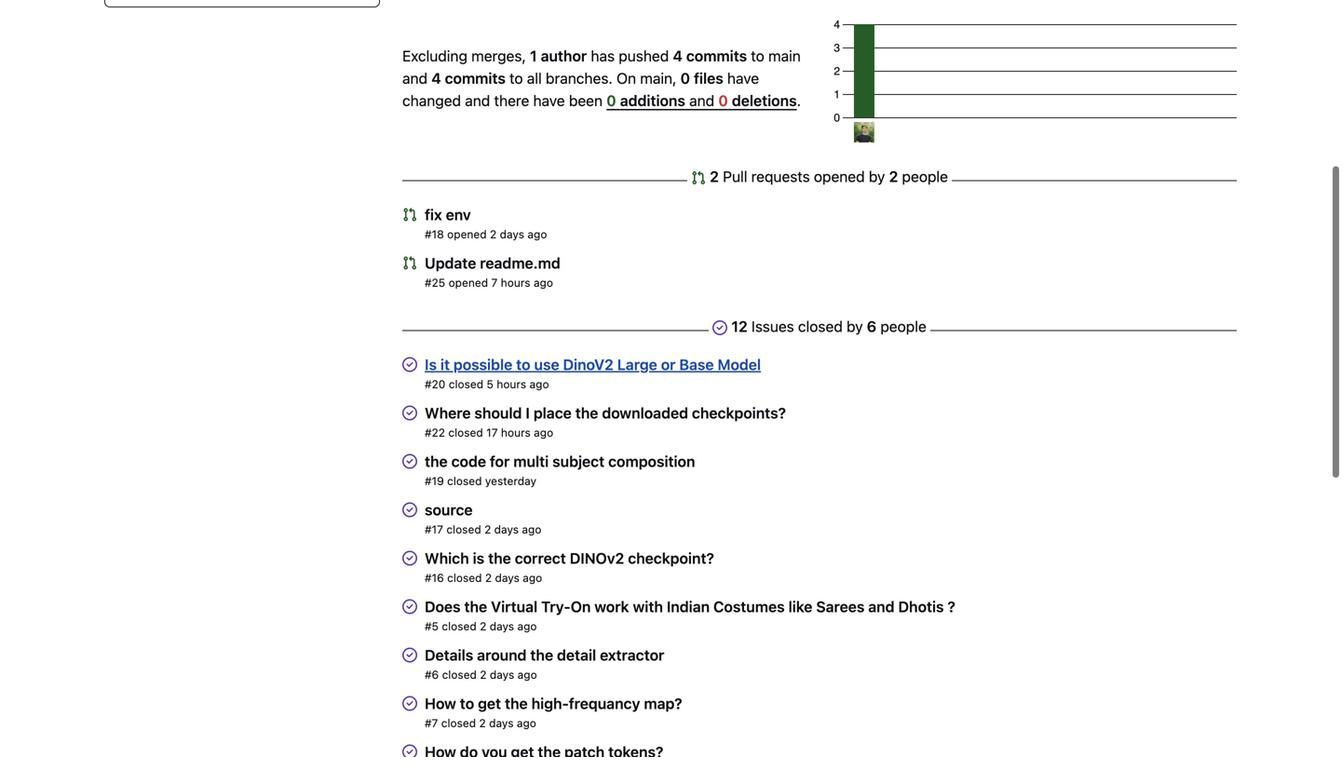 Task type: describe. For each thing, give the bounding box(es) containing it.
frequancy
[[569, 689, 640, 707]]

correct
[[515, 544, 566, 562]]

fix
[[425, 200, 442, 218]]

git pull request image for fix
[[402, 202, 417, 217]]

5
[[487, 372, 494, 385]]

details around the detail extractor link
[[425, 641, 665, 659]]

fix env #18 opened 2 days ago
[[425, 200, 547, 235]]

hours inside update readme.md #25 opened 7 hours ago
[[501, 271, 531, 284]]

days inside fix env #18 opened 2 days ago
[[500, 222, 524, 235]]

checkpoint?
[[628, 544, 714, 562]]

#22
[[425, 421, 445, 434]]

how for how do you get the patch tokens?
[[425, 738, 456, 755]]

code
[[451, 447, 486, 465]]

2 inside fix env #18 opened 2 days ago
[[490, 222, 497, 235]]

1 horizontal spatial by
[[869, 162, 885, 180]]

opened for 2
[[447, 222, 487, 235]]

pushed
[[619, 41, 669, 59]]

sarees
[[816, 592, 865, 610]]

files
[[694, 64, 724, 81]]

1 horizontal spatial 0
[[681, 64, 690, 81]]

model
[[718, 350, 761, 368]]

ago inside does the virtual try-on work with indian costumes like sarees and dhotis ? #5 closed 2 days ago
[[517, 614, 537, 627]]

closed inside which is the correct dinov2 checkpoint? #16 closed 2 days ago
[[447, 566, 482, 579]]

been
[[569, 86, 603, 104]]

#18
[[425, 222, 444, 235]]

ago inside is it possible to use dinov2 large or base model #20 closed 5 hours ago
[[530, 372, 549, 385]]

i
[[526, 399, 530, 416]]

changed
[[402, 86, 461, 104]]

which is the correct dinov2 checkpoint? link
[[425, 544, 714, 562]]

closed inside how to get the high-frequancy map? #7 closed 2 days ago
[[441, 711, 476, 724]]

which
[[425, 544, 469, 562]]

main,
[[640, 64, 677, 81]]

subject
[[553, 447, 605, 465]]

update readme.md #25 opened 7 hours ago
[[425, 249, 561, 284]]

indian
[[667, 592, 710, 610]]

downloaded
[[602, 399, 688, 416]]

place
[[534, 399, 572, 416]]

ago inside which is the correct dinov2 checkpoint? #16 closed 2 days ago
[[523, 566, 542, 579]]

source link
[[425, 496, 473, 513]]

0 additions and 0 deletions .
[[607, 86, 801, 104]]

update
[[425, 249, 476, 266]]

composition
[[608, 447, 695, 465]]

dinov2
[[563, 350, 614, 368]]

#19
[[425, 469, 444, 482]]

days inside how to get the high-frequancy map? #7 closed 2 days ago
[[489, 711, 514, 724]]

2 pull requests opened by 2 people
[[710, 162, 948, 180]]

ago inside where should i place the downloaded checkpoints? #22 closed 17 hours ago
[[534, 421, 554, 434]]

hours inside where should i place the downloaded checkpoints? #22 closed 17 hours ago
[[501, 421, 531, 434]]

with
[[633, 592, 663, 610]]

closed inside source #17 closed 2 days ago
[[446, 517, 481, 530]]

which is the correct dinov2 checkpoint? #16 closed 2 days ago
[[425, 544, 714, 579]]

to inside to main and
[[751, 41, 765, 59]]

to inside is it possible to use dinov2 large or base model #20 closed 5 hours ago
[[516, 350, 531, 368]]

is it possible to use dinov2 large or base model #20 closed 5 hours ago
[[425, 350, 761, 385]]

checkpoints?
[[692, 399, 786, 416]]

work
[[595, 592, 629, 610]]

to main and
[[402, 41, 801, 81]]

the code for multi subject composition #19 closed yesterday
[[425, 447, 695, 482]]

ago inside fix env #18 opened 2 days ago
[[528, 222, 547, 235]]

12 issues         closed by 6 people
[[732, 312, 927, 330]]

is
[[473, 544, 485, 562]]

map?
[[644, 689, 682, 707]]

try-
[[541, 592, 571, 610]]

the inside which is the correct dinov2 checkpoint? #16 closed 2 days ago
[[488, 544, 511, 562]]

git pull request image for update
[[402, 250, 417, 265]]

you
[[482, 738, 507, 755]]

excluding
[[402, 41, 468, 59]]

7
[[491, 271, 498, 284]]

is
[[425, 350, 437, 368]]

all
[[527, 64, 542, 81]]

and inside does the virtual try-on work with indian costumes like sarees and dhotis ? #5 closed 2 days ago
[[868, 592, 895, 610]]

2 inside how to get the high-frequancy map? #7 closed 2 days ago
[[479, 711, 486, 724]]

readme.md
[[480, 249, 561, 266]]

#6
[[425, 663, 439, 676]]

1 horizontal spatial 4
[[673, 41, 683, 59]]

closed image for the
[[402, 449, 417, 463]]

the inside details around the detail extractor #6 closed 2 days ago
[[530, 641, 553, 659]]

6
[[867, 312, 877, 330]]

it
[[441, 350, 450, 368]]

#7
[[425, 711, 438, 724]]

update readme.md link
[[425, 249, 561, 266]]

0 vertical spatial have
[[727, 64, 759, 81]]

fix env link
[[425, 200, 471, 218]]

around
[[477, 641, 527, 659]]

like
[[789, 592, 813, 610]]

how to get the high-frequancy map? link
[[425, 689, 682, 707]]

opened for 7
[[449, 271, 488, 284]]

does the virtual try-on work with indian costumes like sarees and dhotis ? link
[[425, 592, 956, 610]]

get inside how to get the high-frequancy map? #7 closed 2 days ago
[[478, 689, 501, 707]]

1 horizontal spatial commits
[[686, 41, 747, 59]]

virtual
[[491, 592, 538, 610]]

the code for multi subject composition link
[[425, 447, 695, 465]]

ago inside how to get the high-frequancy map? #7 closed 2 days ago
[[517, 711, 536, 724]]

#16
[[425, 566, 444, 579]]

requests
[[751, 162, 810, 180]]

closed right issues
[[798, 312, 843, 330]]

extractor
[[600, 641, 665, 659]]

source #17 closed 2 days ago
[[425, 496, 542, 530]]

days inside which is the correct dinov2 checkpoint? #16 closed 2 days ago
[[495, 566, 520, 579]]

0 vertical spatial on
[[617, 64, 636, 81]]

there
[[494, 86, 529, 104]]



Task type: vqa. For each thing, say whether or not it's contained in the screenshot.


Task type: locate. For each thing, give the bounding box(es) containing it.
and inside to main and
[[402, 64, 428, 81]]

2 vertical spatial closed image
[[402, 642, 417, 657]]

author
[[541, 41, 587, 59]]

the inside does the virtual try-on work with indian costumes like sarees and dhotis ? #5 closed 2 days ago
[[464, 592, 487, 610]]

days inside source #17 closed 2 days ago
[[494, 517, 519, 530]]

closed left 17
[[448, 421, 483, 434]]

get
[[478, 689, 501, 707], [511, 738, 534, 755]]

days down around
[[490, 663, 514, 676]]

the inside the code for multi subject composition #19 closed yesterday
[[425, 447, 448, 465]]

the left detail
[[530, 641, 553, 659]]

12
[[732, 312, 748, 330]]

is it possible to use dinov2 large or base model link
[[425, 350, 761, 368]]

deletions
[[732, 86, 797, 104]]

git pull request image left fix at the left of the page
[[402, 202, 417, 217]]

2 vertical spatial hours
[[501, 421, 531, 434]]

closed image for where
[[402, 400, 417, 415]]

1 vertical spatial closed image
[[402, 400, 417, 415]]

where
[[425, 399, 471, 416]]

4 commits to all branches.   on main, 0 files
[[432, 64, 724, 81]]

3 closed image from the top
[[402, 642, 417, 657]]

and down files
[[689, 86, 715, 104]]

closed inside the code for multi subject composition #19 closed yesterday
[[447, 469, 482, 482]]

1 vertical spatial commits
[[445, 64, 506, 81]]

where should i place the downloaded checkpoints? link
[[425, 399, 786, 416]]

large
[[617, 350, 657, 368]]

ago inside details around the detail extractor #6 closed 2 days ago
[[518, 663, 537, 676]]

ago down high-
[[517, 711, 536, 724]]

1 vertical spatial people
[[881, 312, 927, 330]]

closed image for how
[[402, 691, 417, 706]]

have changed and there have been
[[402, 64, 759, 104]]

and
[[402, 64, 428, 81], [465, 86, 490, 104], [689, 86, 715, 104], [868, 592, 895, 610]]

0 horizontal spatial 0
[[607, 86, 616, 104]]

and for 0 additions and 0 deletions .
[[689, 86, 715, 104]]

1 git pull request image from the top
[[402, 202, 417, 217]]

ago down "details around the detail extractor" link
[[518, 663, 537, 676]]

ago up correct
[[522, 517, 542, 530]]

issues
[[752, 312, 794, 330]]

tokens?
[[608, 738, 664, 755]]

0 horizontal spatial have
[[533, 86, 565, 104]]

yesterday
[[485, 469, 537, 482]]

issue closed image
[[713, 315, 728, 330]]

or
[[661, 350, 676, 368]]

ago down readme.md
[[534, 271, 553, 284]]

excluding merges, 1 author has pushed 4 commits
[[402, 41, 747, 59]]

1
[[530, 41, 537, 59]]

0 vertical spatial git pull request image
[[402, 202, 417, 217]]

1 vertical spatial 4
[[432, 64, 441, 81]]

closed down does
[[442, 614, 477, 627]]

days
[[500, 222, 524, 235], [494, 517, 519, 530], [495, 566, 520, 579], [490, 614, 514, 627], [490, 663, 514, 676], [489, 711, 514, 724]]

2 inside does the virtual try-on work with indian costumes like sarees and dhotis ? #5 closed 2 days ago
[[480, 614, 487, 627]]

days up you
[[489, 711, 514, 724]]

have down all
[[533, 86, 565, 104]]

hours right 5
[[497, 372, 526, 385]]

0
[[681, 64, 690, 81], [607, 86, 616, 104], [718, 86, 728, 104]]

0 vertical spatial 4
[[673, 41, 683, 59]]

closed down source
[[446, 517, 481, 530]]

on down pushed
[[617, 64, 636, 81]]

possible
[[454, 350, 513, 368]]

on
[[617, 64, 636, 81], [571, 592, 591, 610]]

1 vertical spatial on
[[571, 592, 591, 610]]

2 inside source #17 closed 2 days ago
[[484, 517, 491, 530]]

how do you get the patch tokens? link
[[425, 738, 664, 755]]

additions
[[620, 86, 685, 104]]

2 closed image from the top
[[402, 400, 417, 415]]

closed image
[[402, 352, 417, 367], [402, 400, 417, 415], [402, 642, 417, 657]]

closed right the #7
[[441, 711, 476, 724]]

the right is
[[488, 544, 511, 562]]

0 horizontal spatial 4
[[432, 64, 441, 81]]

opened down env
[[447, 222, 487, 235]]

to
[[751, 41, 765, 59], [510, 64, 523, 81], [516, 350, 531, 368], [460, 689, 474, 707]]

have up deletions
[[727, 64, 759, 81]]

closed image for source
[[402, 497, 417, 512]]

0 down files
[[718, 86, 728, 104]]

2 inside which is the correct dinov2 checkpoint? #16 closed 2 days ago
[[485, 566, 492, 579]]

get right you
[[511, 738, 534, 755]]

.
[[797, 86, 801, 104]]

2 how from the top
[[425, 738, 456, 755]]

2 inside details around the detail extractor #6 closed 2 days ago
[[480, 663, 487, 676]]

ago down place
[[534, 421, 554, 434]]

dhotis
[[898, 592, 944, 610]]

branches.
[[546, 64, 613, 81]]

4 down excluding
[[432, 64, 441, 81]]

and for to main and
[[402, 64, 428, 81]]

on inside does the virtual try-on work with indian costumes like sarees and dhotis ? #5 closed 2 days ago
[[571, 592, 591, 610]]

ago inside source #17 closed 2 days ago
[[522, 517, 542, 530]]

?
[[948, 592, 956, 610]]

0 horizontal spatial on
[[571, 592, 591, 610]]

closed image left details
[[402, 642, 417, 657]]

have
[[727, 64, 759, 81], [533, 86, 565, 104]]

days inside does the virtual try-on work with indian costumes like sarees and dhotis ? #5 closed 2 days ago
[[490, 614, 514, 627]]

use
[[534, 350, 559, 368]]

how for how to get the high-frequancy map? #7 closed 2 days ago
[[425, 689, 456, 707]]

days up readme.md
[[500, 222, 524, 235]]

high-
[[532, 689, 569, 707]]

hours down readme.md
[[501, 271, 531, 284]]

dinov2
[[570, 544, 624, 562]]

how
[[425, 689, 456, 707], [425, 738, 456, 755]]

closed inside where should i place the downloaded checkpoints? #22 closed 17 hours ago
[[448, 421, 483, 434]]

#5
[[425, 614, 439, 627]]

how do you get the patch tokens?
[[425, 738, 664, 755]]

4 closed image from the top
[[402, 594, 417, 609]]

and for have changed and there have been
[[465, 86, 490, 104]]

days up correct
[[494, 517, 519, 530]]

closed down details
[[442, 663, 477, 676]]

hours inside is it possible to use dinov2 large or base model #20 closed 5 hours ago
[[497, 372, 526, 385]]

patch
[[565, 738, 605, 755]]

1 closed image from the top
[[402, 352, 417, 367]]

closed down code
[[447, 469, 482, 482]]

2 closed image from the top
[[402, 497, 417, 512]]

ago
[[528, 222, 547, 235], [534, 271, 553, 284], [530, 372, 549, 385], [534, 421, 554, 434], [522, 517, 542, 530], [523, 566, 542, 579], [517, 614, 537, 627], [518, 663, 537, 676], [517, 711, 536, 724]]

0 horizontal spatial commits
[[445, 64, 506, 81]]

the right place
[[575, 399, 598, 416]]

1 vertical spatial hours
[[497, 372, 526, 385]]

people
[[902, 162, 948, 180], [881, 312, 927, 330]]

0 vertical spatial get
[[478, 689, 501, 707]]

2 vertical spatial opened
[[449, 271, 488, 284]]

multi
[[514, 447, 549, 465]]

and inside have changed and there have been
[[465, 86, 490, 104]]

1 horizontal spatial have
[[727, 64, 759, 81]]

closed image for is
[[402, 352, 417, 367]]

ago up readme.md
[[528, 222, 547, 235]]

1 horizontal spatial get
[[511, 738, 534, 755]]

days down virtual
[[490, 614, 514, 627]]

1 vertical spatial get
[[511, 738, 534, 755]]

ago down use
[[530, 372, 549, 385]]

commits up files
[[686, 41, 747, 59]]

closed left 5
[[449, 372, 484, 385]]

how up the #7
[[425, 689, 456, 707]]

ago down correct
[[523, 566, 542, 579]]

do
[[460, 738, 478, 755]]

0 vertical spatial how
[[425, 689, 456, 707]]

6 closed image from the top
[[402, 739, 417, 754]]

closed inside does the virtual try-on work with indian costumes like sarees and dhotis ? #5 closed 2 days ago
[[442, 614, 477, 627]]

0 vertical spatial closed image
[[402, 352, 417, 367]]

days up virtual
[[495, 566, 520, 579]]

closed image
[[402, 449, 417, 463], [402, 497, 417, 512], [402, 545, 417, 560], [402, 594, 417, 609], [402, 691, 417, 706], [402, 739, 417, 754]]

details
[[425, 641, 473, 659]]

3 closed image from the top
[[402, 545, 417, 560]]

5 closed image from the top
[[402, 691, 417, 706]]

hours down i
[[501, 421, 531, 434]]

base
[[679, 350, 714, 368]]

1 vertical spatial have
[[533, 86, 565, 104]]

details around the detail extractor #6 closed 2 days ago
[[425, 641, 665, 676]]

the inside how to get the high-frequancy map? #7 closed 2 days ago
[[505, 689, 528, 707]]

#17
[[425, 517, 443, 530]]

opened right the requests
[[814, 162, 865, 180]]

on left work
[[571, 592, 591, 610]]

merges,
[[471, 41, 526, 59]]

0 left files
[[681, 64, 690, 81]]

closed image for which
[[402, 545, 417, 560]]

the
[[575, 399, 598, 416], [425, 447, 448, 465], [488, 544, 511, 562], [464, 592, 487, 610], [530, 641, 553, 659], [505, 689, 528, 707], [538, 738, 561, 755]]

opened left "7"
[[449, 271, 488, 284]]

closed image left where
[[402, 400, 417, 415]]

the left the patch
[[538, 738, 561, 755]]

opened inside update readme.md #25 opened 7 hours ago
[[449, 271, 488, 284]]

commits
[[686, 41, 747, 59], [445, 64, 506, 81]]

1 vertical spatial by
[[847, 312, 863, 330]]

ago down virtual
[[517, 614, 537, 627]]

how to get the high-frequancy map? #7 closed 2 days ago
[[425, 689, 682, 724]]

git pull request image
[[691, 165, 706, 180]]

and up changed
[[402, 64, 428, 81]]

0 vertical spatial commits
[[686, 41, 747, 59]]

1 vertical spatial git pull request image
[[402, 250, 417, 265]]

env
[[446, 200, 471, 218]]

to left all
[[510, 64, 523, 81]]

4 up main,
[[673, 41, 683, 59]]

the right does
[[464, 592, 487, 610]]

0 horizontal spatial get
[[478, 689, 501, 707]]

opened for by
[[814, 162, 865, 180]]

how left do
[[425, 738, 456, 755]]

closed image left is
[[402, 352, 417, 367]]

2 horizontal spatial 0
[[718, 86, 728, 104]]

git pull request image
[[402, 202, 417, 217], [402, 250, 417, 265]]

and left dhotis
[[868, 592, 895, 610]]

closed inside details around the detail extractor #6 closed 2 days ago
[[442, 663, 477, 676]]

to up do
[[460, 689, 474, 707]]

opened inside fix env #18 opened 2 days ago
[[447, 222, 487, 235]]

should
[[475, 399, 522, 416]]

0 vertical spatial hours
[[501, 271, 531, 284]]

closed down is
[[447, 566, 482, 579]]

hours
[[501, 271, 531, 284], [497, 372, 526, 385], [501, 421, 531, 434]]

and left there
[[465, 86, 490, 104]]

the left high-
[[505, 689, 528, 707]]

to left main at the top
[[751, 41, 765, 59]]

2 git pull request image from the top
[[402, 250, 417, 265]]

1 vertical spatial opened
[[447, 222, 487, 235]]

1 how from the top
[[425, 689, 456, 707]]

closed image for does
[[402, 594, 417, 609]]

0 vertical spatial people
[[902, 162, 948, 180]]

where should i place the downloaded checkpoints? #22 closed 17 hours ago
[[425, 399, 786, 434]]

0 horizontal spatial by
[[847, 312, 863, 330]]

to left use
[[516, 350, 531, 368]]

1 closed image from the top
[[402, 449, 417, 463]]

get up you
[[478, 689, 501, 707]]

costumes
[[714, 592, 785, 610]]

for
[[490, 447, 510, 465]]

main
[[769, 41, 801, 59]]

commits down merges,
[[445, 64, 506, 81]]

1 vertical spatial how
[[425, 738, 456, 755]]

days inside details around the detail extractor #6 closed 2 days ago
[[490, 663, 514, 676]]

the inside where should i place the downloaded checkpoints? #22 closed 17 hours ago
[[575, 399, 598, 416]]

closed inside is it possible to use dinov2 large or base model #20 closed 5 hours ago
[[449, 372, 484, 385]]

does the virtual try-on work with indian costumes like sarees and dhotis ? #5 closed 2 days ago
[[425, 592, 956, 627]]

1 horizontal spatial on
[[617, 64, 636, 81]]

closed image for details
[[402, 642, 417, 657]]

to inside how to get the high-frequancy map? #7 closed 2 days ago
[[460, 689, 474, 707]]

does
[[425, 592, 461, 610]]

how inside how to get the high-frequancy map? #7 closed 2 days ago
[[425, 689, 456, 707]]

0 right been
[[607, 86, 616, 104]]

insights element
[[104, 0, 380, 2]]

by
[[869, 162, 885, 180], [847, 312, 863, 330]]

source
[[425, 496, 473, 513]]

ago inside update readme.md #25 opened 7 hours ago
[[534, 271, 553, 284]]

the up #19
[[425, 447, 448, 465]]

0 vertical spatial by
[[869, 162, 885, 180]]

has
[[591, 41, 615, 59]]

0 vertical spatial opened
[[814, 162, 865, 180]]

17
[[486, 421, 498, 434]]

git pull request image left update
[[402, 250, 417, 265]]



